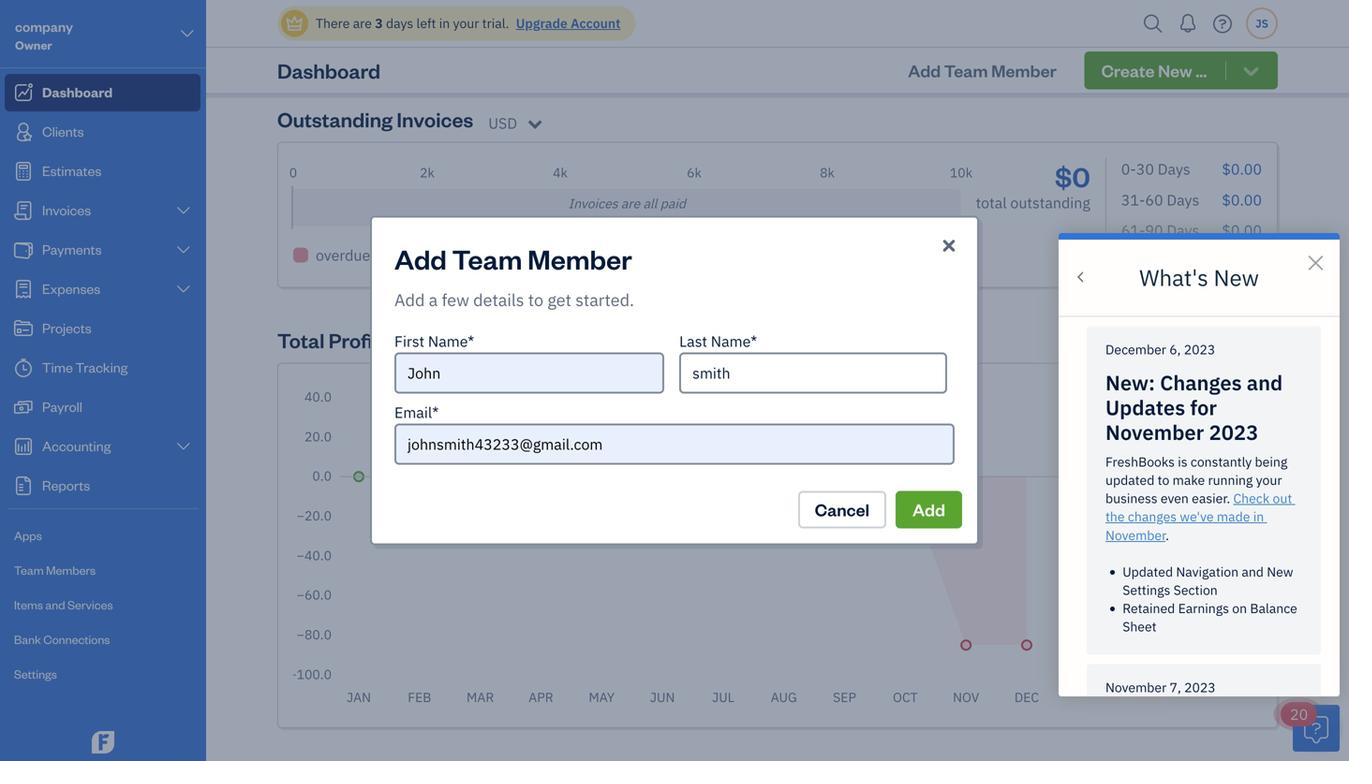 Task type: describe. For each thing, give the bounding box(es) containing it.
being
[[1255, 453, 1287, 471]]

apps
[[14, 528, 42, 543]]

0 vertical spatial bank
[[473, 43, 513, 65]]

started.
[[575, 289, 634, 311]]

outstanding inside $0 total outstanding
[[1010, 193, 1090, 213]]

items and services link
[[5, 589, 200, 622]]

1 horizontal spatial invoices
[[568, 195, 618, 212]]

First Name* text field
[[394, 353, 664, 394]]

refer
[[718, 43, 760, 65]]

Email* email field
[[394, 424, 955, 465]]

check out the changes we've made in november link
[[1106, 490, 1295, 544]]

add team member inside dialog
[[394, 241, 632, 276]]

report image
[[12, 477, 35, 496]]

90
[[1145, 221, 1163, 240]]

refer and earn
[[718, 43, 834, 65]]

december 6, 2023
[[1106, 341, 1215, 358]]

is
[[1178, 453, 1188, 471]]

updated navigation and new settings section retained earnings on balance sheet
[[1123, 563, 1301, 636]]

profit for view
[[1145, 331, 1181, 351]]

$0.00 link for 61-90 days
[[1222, 221, 1262, 240]]

total profit
[[277, 327, 380, 354]]

30
[[1136, 159, 1154, 179]]

$0 total outstanding
[[976, 159, 1090, 213]]

settings inside main element
[[14, 667, 57, 682]]

earnings
[[1178, 600, 1229, 618]]

left
[[416, 15, 436, 32]]

crown image
[[285, 14, 304, 33]]

member inside dialog
[[528, 241, 632, 276]]

member inside button
[[991, 59, 1057, 81]]

last name*
[[679, 332, 757, 351]]

items and services
[[14, 597, 113, 613]]

few
[[442, 289, 469, 311]]

november 7, 2023
[[1106, 679, 1216, 696]]

apps link
[[5, 520, 200, 553]]

upgrade
[[516, 15, 568, 32]]

0-
[[1121, 159, 1136, 179]]

items
[[14, 597, 43, 613]]

total for −$85
[[1188, 418, 1219, 438]]

email*
[[394, 403, 439, 423]]

what's
[[1139, 263, 1208, 292]]

total
[[277, 327, 325, 354]]

2023 for december 6, 2023
[[1184, 341, 1215, 358]]

resource center badge image
[[1293, 705, 1340, 752]]

0 vertical spatial invoices
[[397, 106, 473, 133]]

outstanding invoices
[[277, 106, 473, 133]]

close image
[[939, 234, 959, 257]]

dashboard image
[[12, 83, 35, 102]]

days down 61-90 days
[[1152, 251, 1184, 271]]

20
[[1290, 705, 1308, 725]]

details
[[473, 289, 524, 311]]

chevron large down image for expense icon
[[175, 282, 192, 297]]

go to help image
[[1208, 10, 1238, 38]]

updated
[[1106, 472, 1155, 489]]

3
[[375, 15, 383, 32]]

and inside main element
[[45, 597, 65, 613]]

get
[[547, 289, 571, 311]]

new: changes and updates for november 2023
[[1106, 370, 1288, 446]]

team inside main element
[[14, 563, 44, 578]]

updates
[[1106, 395, 1185, 421]]

chevron large down image for chart icon
[[175, 439, 192, 454]]

search image
[[1138, 10, 1168, 38]]

there are 3 days left in your trial. upgrade account
[[316, 15, 621, 32]]

days for 61-90 days
[[1167, 221, 1199, 240]]

client image
[[12, 123, 35, 141]]

owner
[[15, 37, 52, 52]]

navigation
[[1176, 563, 1239, 581]]

running
[[1208, 472, 1253, 489]]

freshbooks
[[1106, 453, 1175, 471]]

updated
[[1123, 563, 1173, 581]]

connect
[[364, 43, 429, 65]]

team inside button
[[944, 59, 988, 81]]

view
[[1109, 331, 1141, 351]]

members
[[46, 563, 96, 578]]

chevron large down image for payment icon
[[175, 243, 192, 258]]

there
[[316, 15, 350, 32]]

7,
[[1170, 679, 1181, 696]]

dashboard
[[277, 57, 380, 84]]

name* for last name*
[[711, 332, 757, 351]]

balance
[[1250, 600, 1297, 618]]

$0.00 for 0-30 days
[[1222, 159, 1262, 179]]

the
[[1106, 508, 1125, 526]]

0-30 days
[[1121, 159, 1190, 179]]

$0.00 for 31-60 days
[[1222, 190, 1262, 210]]

61-90 days
[[1121, 221, 1199, 240]]

name* for first name*
[[428, 332, 474, 351]]

company
[[15, 17, 73, 35]]

0 vertical spatial in
[[439, 15, 450, 32]]

estimate image
[[12, 162, 35, 181]]

invoices are all paid
[[568, 195, 686, 212]]

even
[[1161, 490, 1189, 507]]

check out the changes we've made in november
[[1106, 490, 1295, 544]]

loss
[[1199, 331, 1229, 351]]

first name*
[[394, 332, 474, 351]]

31-
[[1121, 190, 1145, 210]]

$0.00 for 90+ days
[[1222, 251, 1262, 271]]

expense image
[[12, 280, 35, 299]]

Last Name* text field
[[679, 353, 947, 394]]

for
[[1190, 395, 1217, 421]]

2023 for november 7, 2023
[[1184, 679, 1216, 696]]

chart image
[[12, 438, 35, 456]]

money image
[[12, 398, 35, 417]]

services
[[68, 597, 113, 613]]

check
[[1233, 490, 1270, 507]]

$0.00 link for 90+ days
[[1222, 251, 1262, 271]]

november inside check out the changes we've made in november
[[1106, 527, 1166, 544]]

&
[[1185, 331, 1195, 351]]

make
[[1173, 472, 1205, 489]]

20 button
[[1281, 703, 1340, 752]]

refer and earn link
[[631, 34, 921, 74]]

add a few details to get started.
[[394, 289, 634, 311]]

2023 inside the new: changes and updates for november 2023
[[1209, 419, 1259, 446]]

what's new
[[1139, 263, 1259, 292]]

team members link
[[5, 555, 200, 587]]

invoice image
[[12, 201, 35, 220]]

−$85
[[1190, 384, 1258, 419]]

upgrade account link
[[512, 15, 621, 32]]

settings link
[[5, 659, 200, 691]]

are for there
[[353, 15, 372, 32]]

business
[[1106, 490, 1158, 507]]

connect your bank
[[364, 43, 513, 65]]

.
[[1166, 527, 1169, 544]]

to inside the add team member dialog
[[528, 289, 544, 311]]



Task type: locate. For each thing, give the bounding box(es) containing it.
are left 3
[[353, 15, 372, 32]]

bank connections link
[[5, 624, 200, 657]]

4 $0.00 from the top
[[1222, 251, 1262, 271]]

1 $0.00 from the top
[[1222, 159, 1262, 179]]

your left trial.
[[453, 15, 479, 32]]

your down being
[[1256, 472, 1282, 489]]

in down check
[[1253, 508, 1264, 526]]

1 horizontal spatial team
[[452, 241, 522, 276]]

0 vertical spatial 2023
[[1184, 341, 1215, 358]]

total left '$0' "link"
[[976, 193, 1007, 213]]

main element
[[0, 0, 253, 762]]

your inside freshbooks is constantly being updated to make running your business even easier.
[[1256, 472, 1282, 489]]

1 vertical spatial are
[[621, 195, 640, 212]]

name* right the last
[[711, 332, 757, 351]]

settings inside updated navigation and new settings section retained earnings on balance sheet
[[1123, 582, 1171, 599]]

your
[[433, 43, 469, 65]]

2 $0.00 from the top
[[1222, 190, 1262, 210]]

total inside −$85 total profit
[[1188, 418, 1219, 438]]

total inside $0 total outstanding
[[976, 193, 1007, 213]]

×
[[1306, 243, 1326, 278]]

to inside freshbooks is constantly being updated to make running your business even easier.
[[1158, 472, 1170, 489]]

2 horizontal spatial team
[[944, 59, 988, 81]]

× button
[[1306, 243, 1326, 278]]

1 horizontal spatial settings
[[1123, 582, 1171, 599]]

to left get
[[528, 289, 544, 311]]

0 horizontal spatial invoices
[[397, 106, 473, 133]]

add inside 'button'
[[913, 499, 945, 521]]

3 $0.00 link from the top
[[1222, 221, 1262, 240]]

1 vertical spatial team
[[452, 241, 522, 276]]

add button
[[896, 491, 962, 529]]

november up freshbooks
[[1106, 419, 1204, 446]]

2 vertical spatial chevron large down image
[[175, 439, 192, 454]]

invoices down connect your bank link
[[397, 106, 473, 133]]

bank
[[473, 43, 513, 65], [14, 632, 41, 647]]

0 horizontal spatial member
[[528, 241, 632, 276]]

1 horizontal spatial member
[[991, 59, 1057, 81]]

are
[[353, 15, 372, 32], [621, 195, 640, 212]]

0 vertical spatial november
[[1106, 419, 1204, 446]]

in inside check out the changes we've made in november
[[1253, 508, 1264, 526]]

0 horizontal spatial are
[[353, 15, 372, 32]]

new right the what's
[[1214, 263, 1259, 292]]

payment image
[[12, 241, 35, 260]]

$0.00 link right 0-30 days
[[1222, 159, 1262, 179]]

3 $0.00 from the top
[[1222, 221, 1262, 240]]

0 horizontal spatial total
[[976, 193, 1007, 213]]

2 vertical spatial team
[[14, 563, 44, 578]]

2 chevron large down image from the top
[[175, 243, 192, 258]]

profit right total
[[329, 327, 380, 354]]

add inside button
[[908, 59, 941, 81]]

0 vertical spatial member
[[991, 59, 1057, 81]]

cancel
[[815, 499, 869, 521]]

1 name* from the left
[[428, 332, 474, 351]]

2 november from the top
[[1106, 527, 1166, 544]]

2023 up constantly
[[1209, 419, 1259, 446]]

company owner
[[15, 17, 73, 52]]

1 vertical spatial in
[[1253, 508, 1264, 526]]

out
[[1273, 490, 1292, 507]]

total
[[976, 193, 1007, 213], [1188, 418, 1219, 438]]

to
[[528, 289, 544, 311], [1158, 472, 1170, 489]]

$0.00 link for 0-30 days
[[1222, 159, 1262, 179]]

1 vertical spatial member
[[528, 241, 632, 276]]

new:
[[1106, 370, 1155, 396]]

timer image
[[12, 359, 35, 378]]

1 vertical spatial new
[[1267, 563, 1293, 581]]

bank inside main element
[[14, 632, 41, 647]]

bank down items
[[14, 632, 41, 647]]

days right 30
[[1158, 159, 1190, 179]]

and right items
[[45, 597, 65, 613]]

last
[[679, 332, 707, 351]]

$0.00 link right the what's
[[1222, 251, 1262, 271]]

1 vertical spatial total
[[1188, 418, 1219, 438]]

1 vertical spatial bank
[[14, 632, 41, 647]]

to up even
[[1158, 472, 1170, 489]]

0 horizontal spatial outstanding
[[400, 246, 480, 265]]

90+
[[1121, 251, 1148, 271]]

1 horizontal spatial outstanding
[[1010, 193, 1090, 213]]

invoices left all
[[568, 195, 618, 212]]

0 horizontal spatial settings
[[14, 667, 57, 682]]

sheet
[[1123, 619, 1157, 636]]

2 name* from the left
[[711, 332, 757, 351]]

trial.
[[482, 15, 509, 32]]

total for $0
[[976, 193, 1007, 213]]

$0
[[1055, 159, 1090, 194]]

$0.00 link up "what's new"
[[1222, 221, 1262, 240]]

constantly
[[1191, 453, 1252, 471]]

2023
[[1184, 341, 1215, 358], [1209, 419, 1259, 446], [1184, 679, 1216, 696]]

0 vertical spatial chevron large down image
[[175, 203, 192, 218]]

and down report
[[1247, 370, 1283, 396]]

0 vertical spatial settings
[[1123, 582, 1171, 599]]

are left all
[[621, 195, 640, 212]]

0 vertical spatial team
[[944, 59, 988, 81]]

1 vertical spatial november
[[1106, 527, 1166, 544]]

november left 7,
[[1106, 679, 1167, 696]]

0 horizontal spatial in
[[439, 15, 450, 32]]

0 horizontal spatial new
[[1214, 263, 1259, 292]]

1 horizontal spatial your
[[1256, 472, 1282, 489]]

1 horizontal spatial to
[[1158, 472, 1170, 489]]

new inside updated navigation and new settings section retained earnings on balance sheet
[[1267, 563, 1293, 581]]

2 $0.00 link from the top
[[1222, 190, 1262, 210]]

name*
[[428, 332, 474, 351], [711, 332, 757, 351]]

report
[[1232, 331, 1278, 351]]

in
[[439, 15, 450, 32], [1253, 508, 1264, 526]]

61-
[[1121, 221, 1145, 240]]

december
[[1106, 341, 1166, 358]]

1 $0.00 link from the top
[[1222, 159, 1262, 179]]

$0.00 right 0-30 days
[[1222, 159, 1262, 179]]

view profit & loss report
[[1109, 331, 1278, 351]]

1 horizontal spatial are
[[621, 195, 640, 212]]

1 november from the top
[[1106, 419, 1204, 446]]

chevron large down image for invoice image
[[175, 203, 192, 218]]

outstanding
[[1010, 193, 1090, 213], [400, 246, 480, 265]]

bank down trial.
[[473, 43, 513, 65]]

outstanding up a
[[400, 246, 480, 265]]

team inside dialog
[[452, 241, 522, 276]]

view profit & loss report link
[[1109, 330, 1278, 352]]

$0.00
[[1222, 159, 1262, 179], [1222, 190, 1262, 210], [1222, 221, 1262, 240], [1222, 251, 1262, 271]]

$0.00 link right 31-60 days
[[1222, 190, 1262, 210]]

1 vertical spatial your
[[1256, 472, 1282, 489]]

settings down updated
[[1123, 582, 1171, 599]]

2 vertical spatial november
[[1106, 679, 1167, 696]]

1 horizontal spatial profit
[[1145, 331, 1181, 351]]

1 vertical spatial chevron large down image
[[175, 282, 192, 297]]

chevron large down image
[[175, 203, 192, 218], [175, 243, 192, 258]]

1 vertical spatial to
[[1158, 472, 1170, 489]]

0 horizontal spatial your
[[453, 15, 479, 32]]

0 vertical spatial total
[[976, 193, 1007, 213]]

$0.00 link
[[1222, 159, 1262, 179], [1222, 190, 1262, 210], [1222, 221, 1262, 240], [1222, 251, 1262, 271]]

in right left
[[439, 15, 450, 32]]

0 horizontal spatial add team member
[[394, 241, 632, 276]]

connect your bank link
[[293, 34, 584, 74]]

account
[[571, 15, 621, 32]]

0 vertical spatial to
[[528, 289, 544, 311]]

team
[[944, 59, 988, 81], [452, 241, 522, 276], [14, 563, 44, 578]]

0 vertical spatial add team member
[[908, 59, 1057, 81]]

3 november from the top
[[1106, 679, 1167, 696]]

and left earn on the top right
[[764, 43, 794, 65]]

90+ days
[[1121, 251, 1184, 271]]

1 horizontal spatial in
[[1253, 508, 1264, 526]]

$0.00 for 61-90 days
[[1222, 221, 1262, 240]]

4 $0.00 link from the top
[[1222, 251, 1262, 271]]

1 vertical spatial invoices
[[568, 195, 618, 212]]

1 chevron large down image from the top
[[175, 203, 192, 218]]

days
[[386, 15, 413, 32]]

days right 60
[[1167, 190, 1199, 210]]

0 horizontal spatial profit
[[329, 327, 380, 354]]

1 vertical spatial 2023
[[1209, 419, 1259, 446]]

november
[[1106, 419, 1204, 446], [1106, 527, 1166, 544], [1106, 679, 1167, 696]]

on
[[1232, 600, 1247, 618]]

new up 'balance'
[[1267, 563, 1293, 581]]

0 vertical spatial new
[[1214, 263, 1259, 292]]

$0.00 link for 31-60 days
[[1222, 190, 1262, 210]]

and inside updated navigation and new settings section retained earnings on balance sheet
[[1242, 563, 1264, 581]]

31-60 days
[[1121, 190, 1199, 210]]

add team member button
[[891, 52, 1073, 89]]

1 horizontal spatial new
[[1267, 563, 1293, 581]]

$0.00 up "what's new"
[[1222, 221, 1262, 240]]

$0.00 right 31-60 days
[[1222, 190, 1262, 210]]

1 vertical spatial outstanding
[[400, 246, 480, 265]]

days for 31-60 days
[[1167, 190, 1199, 210]]

settings down bank connections
[[14, 667, 57, 682]]

profit left &
[[1145, 331, 1181, 351]]

team members
[[14, 563, 96, 578]]

add team member inside button
[[908, 59, 1057, 81]]

1 horizontal spatial bank
[[473, 43, 513, 65]]

1 horizontal spatial name*
[[711, 332, 757, 351]]

0 vertical spatial are
[[353, 15, 372, 32]]

0 horizontal spatial bank
[[14, 632, 41, 647]]

−$85 total profit
[[1188, 384, 1258, 438]]

project image
[[12, 319, 35, 338]]

add team member
[[908, 59, 1057, 81], [394, 241, 632, 276]]

1 vertical spatial add team member
[[394, 241, 632, 276]]

0 vertical spatial outstanding
[[1010, 193, 1090, 213]]

easier.
[[1192, 490, 1230, 507]]

cancel button
[[798, 491, 886, 529]]

first
[[394, 332, 425, 351]]

and inside the new: changes and updates for november 2023
[[1247, 370, 1283, 396]]

days right 90
[[1167, 221, 1199, 240]]

overdue
[[316, 246, 370, 265]]

a
[[429, 289, 438, 311]]

connections
[[43, 632, 110, 647]]

2 vertical spatial 2023
[[1184, 679, 1216, 696]]

0 horizontal spatial name*
[[428, 332, 474, 351]]

paid
[[660, 195, 686, 212]]

profit for total
[[329, 327, 380, 354]]

2023 right 7,
[[1184, 679, 1216, 696]]

november down changes
[[1106, 527, 1166, 544]]

chevron large down image
[[179, 22, 196, 45], [175, 282, 192, 297], [175, 439, 192, 454]]

freshbooks image
[[88, 732, 118, 754]]

1 horizontal spatial total
[[1188, 418, 1219, 438]]

earn
[[798, 43, 834, 65]]

0 horizontal spatial to
[[528, 289, 544, 311]]

changes
[[1128, 508, 1177, 526]]

and up on
[[1242, 563, 1264, 581]]

what's new group
[[1059, 233, 1340, 762]]

0 vertical spatial your
[[453, 15, 479, 32]]

0 horizontal spatial team
[[14, 563, 44, 578]]

days for 0-30 days
[[1158, 159, 1190, 179]]

profit
[[329, 327, 380, 354], [1145, 331, 1181, 351]]

november inside the new: changes and updates for november 2023
[[1106, 419, 1204, 446]]

outstanding left 31-
[[1010, 193, 1090, 213]]

outstanding
[[277, 106, 393, 133]]

$0 link
[[1055, 159, 1090, 194]]

made
[[1217, 508, 1250, 526]]

2023 right "6," on the right
[[1184, 341, 1215, 358]]

are for invoices
[[621, 195, 640, 212]]

0 vertical spatial chevron large down image
[[179, 22, 196, 45]]

profit
[[1222, 418, 1258, 438]]

total left profit
[[1188, 418, 1219, 438]]

name* down few
[[428, 332, 474, 351]]

1 vertical spatial chevron large down image
[[175, 243, 192, 258]]

invoices
[[397, 106, 473, 133], [568, 195, 618, 212]]

1 horizontal spatial add team member
[[908, 59, 1057, 81]]

1 vertical spatial settings
[[14, 667, 57, 682]]

add team member dialog
[[0, 193, 1349, 568]]

$0.00 right the what's
[[1222, 251, 1262, 271]]

your
[[453, 15, 479, 32], [1256, 472, 1282, 489]]



Task type: vqa. For each thing, say whether or not it's contained in the screenshot.
top chart
no



